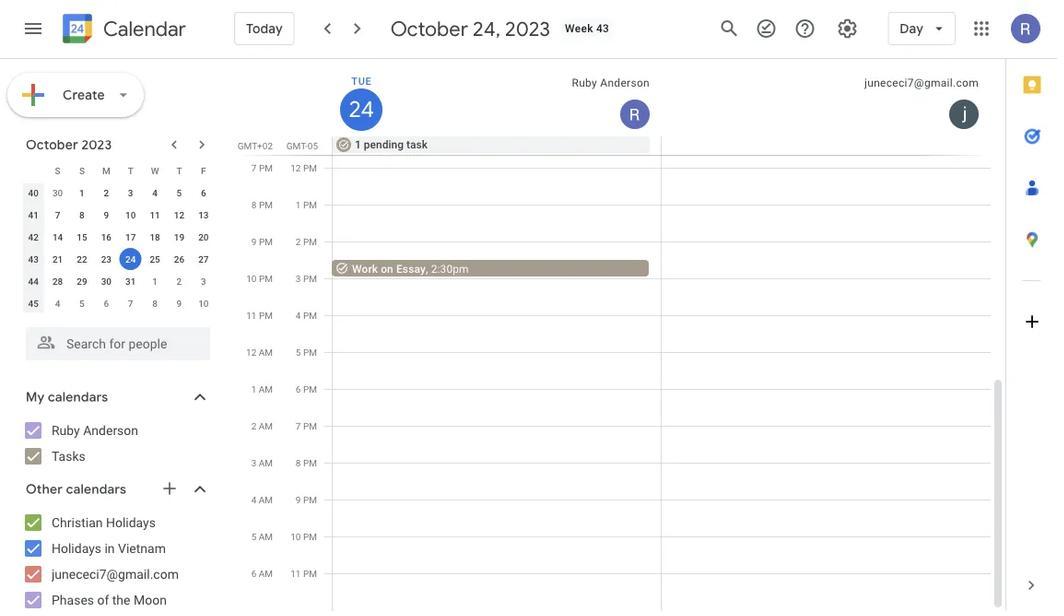 Task type: locate. For each thing, give the bounding box(es) containing it.
5 up 12 element on the left top of the page
[[177, 187, 182, 198]]

24 grid
[[236, 0, 1006, 611]]

november 8 element
[[144, 292, 166, 314]]

3 down 2 am
[[251, 457, 256, 468]]

26 element
[[168, 248, 190, 270]]

1 vertical spatial 11
[[246, 310, 257, 321]]

8 right the 13 element
[[252, 199, 257, 210]]

4 down 28 element
[[55, 298, 60, 309]]

9 pm right 4 am
[[296, 494, 317, 505]]

anderson down week 43
[[600, 77, 650, 89]]

8 up 15 element
[[79, 209, 85, 220]]

on
[[381, 262, 393, 275]]

None search field
[[0, 320, 229, 360]]

11
[[150, 209, 160, 220], [246, 310, 257, 321], [291, 568, 301, 579]]

am up 2 am
[[259, 383, 273, 394]]

2 am
[[251, 420, 273, 431]]

31 element
[[120, 270, 142, 292]]

am up 3 am
[[259, 420, 273, 431]]

24 up 31
[[125, 253, 136, 265]]

october for october 24, 2023
[[391, 16, 468, 41]]

5 up the 6 am
[[251, 531, 256, 542]]

1 horizontal spatial t
[[176, 165, 182, 176]]

7 pm down 6 pm
[[296, 420, 317, 431]]

10 pm right 5 am
[[291, 531, 317, 542]]

11 right the 6 am
[[291, 568, 301, 579]]

2 am from the top
[[259, 383, 273, 394]]

of
[[97, 592, 109, 607]]

30 for september 30 element
[[52, 187, 63, 198]]

5 inside 'november 5' element
[[79, 298, 85, 309]]

2 horizontal spatial 12
[[291, 162, 301, 173]]

am down 3 am
[[259, 494, 273, 505]]

12 for 12 am
[[246, 347, 256, 358]]

6 down f at the top left of the page
[[201, 187, 206, 198]]

0 vertical spatial 12
[[291, 162, 301, 173]]

1 vertical spatial 10 pm
[[291, 531, 317, 542]]

f
[[201, 165, 206, 176]]

october for october 2023
[[26, 136, 78, 153]]

0 horizontal spatial 10 pm
[[246, 273, 273, 284]]

1 for pending
[[355, 138, 361, 151]]

0 vertical spatial 7 pm
[[252, 162, 273, 173]]

1 horizontal spatial 11 pm
[[291, 568, 317, 579]]

september 30 element
[[47, 182, 69, 204]]

1 vertical spatial holidays
[[52, 541, 101, 556]]

calendars inside other calendars dropdown button
[[66, 481, 126, 498]]

2 t from the left
[[176, 165, 182, 176]]

tab list
[[1007, 59, 1057, 559]]

4 down 3 am
[[251, 494, 256, 505]]

30
[[52, 187, 63, 198], [101, 276, 112, 287]]

27 element
[[192, 248, 215, 270]]

1 pending task button
[[333, 136, 650, 153]]

0 vertical spatial ruby anderson
[[572, 77, 650, 89]]

11 inside row group
[[150, 209, 160, 220]]

0 horizontal spatial s
[[55, 165, 60, 176]]

0 horizontal spatial 2023
[[82, 136, 112, 153]]

4 for november 4 element
[[55, 298, 60, 309]]

12 pm
[[291, 162, 317, 173]]

row group
[[21, 182, 216, 314]]

ruby down week 43
[[572, 77, 597, 89]]

1 horizontal spatial 8 pm
[[296, 457, 317, 468]]

4 pm
[[296, 310, 317, 321]]

0 vertical spatial 8 pm
[[252, 199, 273, 210]]

3 up 4 pm
[[296, 273, 301, 284]]

gmt+02
[[238, 140, 273, 151]]

week
[[565, 22, 593, 35]]

junececi7@gmail.com inside other calendars list
[[52, 566, 179, 582]]

holidays
[[106, 515, 156, 530], [52, 541, 101, 556]]

row containing 45
[[21, 292, 216, 314]]

junececi7@gmail.com inside '24' grid
[[865, 77, 979, 89]]

calendars right my
[[48, 389, 108, 406]]

ruby inside 24 'column header'
[[572, 77, 597, 89]]

day
[[900, 20, 924, 37]]

calendars
[[48, 389, 108, 406], [66, 481, 126, 498]]

pm
[[259, 162, 273, 173], [303, 162, 317, 173], [259, 199, 273, 210], [303, 199, 317, 210], [259, 236, 273, 247], [303, 236, 317, 247], [259, 273, 273, 284], [303, 273, 317, 284], [259, 310, 273, 321], [303, 310, 317, 321], [303, 347, 317, 358], [303, 383, 317, 394], [303, 420, 317, 431], [303, 457, 317, 468], [303, 494, 317, 505], [303, 531, 317, 542], [303, 568, 317, 579]]

0 horizontal spatial 9 pm
[[252, 236, 273, 247]]

12 up 1 am
[[246, 347, 256, 358]]

2023
[[505, 16, 550, 41], [82, 136, 112, 153]]

2 vertical spatial 11
[[291, 568, 301, 579]]

9 pm left 2 pm
[[252, 236, 273, 247]]

0 vertical spatial october
[[391, 16, 468, 41]]

4
[[152, 187, 158, 198], [55, 298, 60, 309], [296, 310, 301, 321], [251, 494, 256, 505]]

3 pm
[[296, 273, 317, 284]]

1 horizontal spatial 30
[[101, 276, 112, 287]]

junececi7@gmail.com
[[865, 77, 979, 89], [52, 566, 179, 582]]

1 horizontal spatial s
[[79, 165, 85, 176]]

7 down gmt+02
[[252, 162, 257, 173]]

1 vertical spatial october
[[26, 136, 78, 153]]

0 horizontal spatial ruby
[[52, 423, 80, 438]]

0 vertical spatial 9 pm
[[252, 236, 273, 247]]

2 vertical spatial 12
[[246, 347, 256, 358]]

43 down 42
[[28, 253, 39, 265]]

other
[[26, 481, 63, 498]]

1 horizontal spatial holidays
[[106, 515, 156, 530]]

am for 6 am
[[259, 568, 273, 579]]

1 horizontal spatial anderson
[[600, 77, 650, 89]]

tuesday, october 24, today element
[[340, 88, 383, 131]]

30 element
[[95, 270, 117, 292]]

t
[[128, 165, 133, 176], [176, 165, 182, 176]]

0 horizontal spatial holidays
[[52, 541, 101, 556]]

2 s from the left
[[79, 165, 85, 176]]

13
[[198, 209, 209, 220]]

november 9 element
[[168, 292, 190, 314]]

row containing work on essay
[[324, 0, 991, 611]]

9 up 16 element
[[104, 209, 109, 220]]

6 for 6 pm
[[296, 383, 301, 394]]

cell
[[332, 0, 662, 611], [662, 0, 991, 611]]

1
[[355, 138, 361, 151], [79, 187, 85, 198], [296, 199, 301, 210], [152, 276, 158, 287], [251, 383, 256, 394]]

0 vertical spatial 30
[[52, 187, 63, 198]]

43 inside row
[[28, 253, 39, 265]]

10 right 5 am
[[291, 531, 301, 542]]

gmt-05
[[286, 140, 318, 151]]

junececi7@gmail.com down "in"
[[52, 566, 179, 582]]

october 24, 2023
[[391, 16, 550, 41]]

21 element
[[47, 248, 69, 270]]

11 up "12 am"
[[246, 310, 257, 321]]

november 10 element
[[192, 292, 215, 314]]

9 down november 2 element
[[177, 298, 182, 309]]

am down 2 am
[[259, 457, 273, 468]]

am
[[259, 347, 273, 358], [259, 383, 273, 394], [259, 420, 273, 431], [259, 457, 273, 468], [259, 494, 273, 505], [259, 531, 273, 542], [259, 568, 273, 579]]

vietnam
[[118, 541, 166, 556]]

am down 5 am
[[259, 568, 273, 579]]

1 vertical spatial anderson
[[83, 423, 138, 438]]

s left 'm' on the top left of the page
[[79, 165, 85, 176]]

24 column header
[[333, 59, 662, 136]]

12 inside 12 element
[[174, 209, 184, 220]]

0 vertical spatial junececi7@gmail.com
[[865, 77, 979, 89]]

ruby up tasks
[[52, 423, 80, 438]]

1 vertical spatial 43
[[28, 253, 39, 265]]

1 for pm
[[296, 199, 301, 210]]

october left 24,
[[391, 16, 468, 41]]

5 down 29 element at top
[[79, 298, 85, 309]]

7 right 2 am
[[296, 420, 301, 431]]

other calendars list
[[4, 508, 229, 612]]

0 horizontal spatial 30
[[52, 187, 63, 198]]

3 am from the top
[[259, 420, 273, 431]]

24 inside cell
[[125, 253, 136, 265]]

6 am from the top
[[259, 531, 273, 542]]

43
[[596, 22, 609, 35], [28, 253, 39, 265]]

my
[[26, 389, 45, 406]]

11 pm up "12 am"
[[246, 310, 273, 321]]

1 cell from the left
[[332, 0, 662, 611]]

1 vertical spatial ruby
[[52, 423, 80, 438]]

4 am from the top
[[259, 457, 273, 468]]

1 t from the left
[[128, 165, 133, 176]]

24, today element
[[120, 248, 142, 270]]

1 horizontal spatial october
[[391, 16, 468, 41]]

41
[[28, 209, 39, 220]]

0 horizontal spatial t
[[128, 165, 133, 176]]

calendars inside my calendars dropdown button
[[48, 389, 108, 406]]

0 horizontal spatial 24
[[125, 253, 136, 265]]

1 vertical spatial 30
[[101, 276, 112, 287]]

1 vertical spatial 24
[[125, 253, 136, 265]]

m
[[102, 165, 110, 176]]

1 horizontal spatial 2023
[[505, 16, 550, 41]]

2 for 2 pm
[[296, 236, 301, 247]]

0 vertical spatial holidays
[[106, 515, 156, 530]]

today
[[246, 20, 283, 37]]

in
[[105, 541, 115, 556]]

8 pm
[[252, 199, 273, 210], [296, 457, 317, 468]]

0 vertical spatial 11 pm
[[246, 310, 273, 321]]

11 up 18
[[150, 209, 160, 220]]

2 up 3 pm
[[296, 236, 301, 247]]

2023 up 'm' on the top left of the page
[[82, 136, 112, 153]]

1 down "12 am"
[[251, 383, 256, 394]]

pm down 4 pm
[[303, 347, 317, 358]]

0 vertical spatial 11
[[150, 209, 160, 220]]

column header
[[21, 159, 46, 182]]

october 2023 grid
[[18, 159, 216, 314]]

gmt-
[[286, 140, 308, 151]]

s
[[55, 165, 60, 176], [79, 165, 85, 176]]

9
[[104, 209, 109, 220], [252, 236, 257, 247], [177, 298, 182, 309], [296, 494, 301, 505]]

tue 24
[[347, 75, 373, 124]]

7 down september 30 element
[[55, 209, 60, 220]]

10 up 17
[[125, 209, 136, 220]]

1 horizontal spatial ruby anderson
[[572, 77, 650, 89]]

3
[[128, 187, 133, 198], [296, 273, 301, 284], [201, 276, 206, 287], [251, 457, 256, 468]]

0 horizontal spatial anderson
[[83, 423, 138, 438]]

3 for 3 pm
[[296, 273, 301, 284]]

5 down 4 pm
[[296, 347, 301, 358]]

1 vertical spatial junececi7@gmail.com
[[52, 566, 179, 582]]

3 for 3 am
[[251, 457, 256, 468]]

1 vertical spatial ruby anderson
[[52, 423, 138, 438]]

0 vertical spatial anderson
[[600, 77, 650, 89]]

t right w on the left of page
[[176, 165, 182, 176]]

20 element
[[192, 226, 215, 248]]

1 horizontal spatial ruby
[[572, 77, 597, 89]]

anderson inside 24 'column header'
[[600, 77, 650, 89]]

0 vertical spatial 24
[[347, 95, 373, 124]]

row
[[324, 0, 991, 611], [21, 159, 216, 182], [21, 182, 216, 204], [21, 204, 216, 226], [21, 226, 216, 248], [21, 248, 216, 270], [21, 270, 216, 292], [21, 292, 216, 314]]

pm up 3 pm
[[303, 236, 317, 247]]

holidays down christian
[[52, 541, 101, 556]]

1 vertical spatial 12
[[174, 209, 184, 220]]

4 down 3 pm
[[296, 310, 301, 321]]

ruby anderson down week 43
[[572, 77, 650, 89]]

1 horizontal spatial 43
[[596, 22, 609, 35]]

calendars up christian holidays
[[66, 481, 126, 498]]

2
[[104, 187, 109, 198], [296, 236, 301, 247], [177, 276, 182, 287], [251, 420, 256, 431]]

october up september 30 element
[[26, 136, 78, 153]]

7 pm
[[252, 162, 273, 173], [296, 420, 317, 431]]

6 down 30 element
[[104, 298, 109, 309]]

holidays up vietnam
[[106, 515, 156, 530]]

5 am from the top
[[259, 494, 273, 505]]

12
[[291, 162, 301, 173], [174, 209, 184, 220], [246, 347, 256, 358]]

0 vertical spatial ruby
[[572, 77, 597, 89]]

t left w on the left of page
[[128, 165, 133, 176]]

pm left '1 pm'
[[259, 199, 273, 210]]

2 inside november 2 element
[[177, 276, 182, 287]]

1 horizontal spatial 12
[[246, 347, 256, 358]]

october
[[391, 16, 468, 41], [26, 136, 78, 153]]

pm up 4 pm
[[303, 273, 317, 284]]

12 for 12 pm
[[291, 162, 301, 173]]

0 horizontal spatial october
[[26, 136, 78, 153]]

29 element
[[71, 270, 93, 292]]

anderson inside the my calendars list
[[83, 423, 138, 438]]

8 pm left '1 pm'
[[252, 199, 273, 210]]

am for 5 am
[[259, 531, 273, 542]]

pm up "12 am"
[[259, 310, 273, 321]]

calendar
[[103, 16, 186, 42]]

10 inside "element"
[[125, 209, 136, 220]]

6 for 6 am
[[251, 568, 256, 579]]

12 down gmt- on the left
[[291, 162, 301, 173]]

0 horizontal spatial 12
[[174, 209, 184, 220]]

6 inside 'element'
[[104, 298, 109, 309]]

6 down 5 am
[[251, 568, 256, 579]]

phases
[[52, 592, 94, 607]]

30 right the 40
[[52, 187, 63, 198]]

am up 1 am
[[259, 347, 273, 358]]

3 up november 10 element
[[201, 276, 206, 287]]

1 inside button
[[355, 138, 361, 151]]

0 horizontal spatial 8 pm
[[252, 199, 273, 210]]

43 right week
[[596, 22, 609, 35]]

anderson
[[600, 77, 650, 89], [83, 423, 138, 438]]

6 right 1 am
[[296, 383, 301, 394]]

30 down 23
[[101, 276, 112, 287]]

calendars for my calendars
[[48, 389, 108, 406]]

27
[[198, 253, 209, 265]]

november 5 element
[[71, 292, 93, 314]]

3 for 'november 3' element
[[201, 276, 206, 287]]

0 horizontal spatial ruby anderson
[[52, 423, 138, 438]]

1 pm
[[296, 199, 317, 210]]

1 right september 30 element
[[79, 187, 85, 198]]

pm up 2 pm
[[303, 199, 317, 210]]

november 2 element
[[168, 270, 190, 292]]

row group containing 40
[[21, 182, 216, 314]]

1 horizontal spatial 24
[[347, 95, 373, 124]]

7
[[252, 162, 257, 173], [55, 209, 60, 220], [128, 298, 133, 309], [296, 420, 301, 431]]

row containing 41
[[21, 204, 216, 226]]

ruby
[[572, 77, 597, 89], [52, 423, 80, 438]]

1 left 'pending'
[[355, 138, 361, 151]]

november 4 element
[[47, 292, 69, 314]]

5
[[177, 187, 182, 198], [79, 298, 85, 309], [296, 347, 301, 358], [251, 531, 256, 542]]

5 for 'november 5' element
[[79, 298, 85, 309]]

2 up november 9 element
[[177, 276, 182, 287]]

0 horizontal spatial junececi7@gmail.com
[[52, 566, 179, 582]]

2023 right 24,
[[505, 16, 550, 41]]

2 for 2 am
[[251, 420, 256, 431]]

10
[[125, 209, 136, 220], [246, 273, 257, 284], [198, 298, 209, 309], [291, 531, 301, 542]]

2 up 3 am
[[251, 420, 256, 431]]

pm right the 6 am
[[303, 568, 317, 579]]

1 am from the top
[[259, 347, 273, 358]]

pm down 3 pm
[[303, 310, 317, 321]]

calendar element
[[59, 10, 186, 51]]

25 element
[[144, 248, 166, 270]]

s up september 30 element
[[55, 165, 60, 176]]

0 vertical spatial calendars
[[48, 389, 108, 406]]

11 pm
[[246, 310, 273, 321], [291, 568, 317, 579]]

anderson down my calendars dropdown button
[[83, 423, 138, 438]]

1 down the 12 pm
[[296, 199, 301, 210]]

0 horizontal spatial 11
[[150, 209, 160, 220]]

0 vertical spatial 43
[[596, 22, 609, 35]]

10 pm
[[246, 273, 273, 284], [291, 531, 317, 542]]

0 horizontal spatial 43
[[28, 253, 39, 265]]

1 vertical spatial calendars
[[66, 481, 126, 498]]

26
[[174, 253, 184, 265]]

ruby anderson up tasks
[[52, 423, 138, 438]]

7 am from the top
[[259, 568, 273, 579]]

1 horizontal spatial junececi7@gmail.com
[[865, 77, 979, 89]]

24 down the tue
[[347, 95, 373, 124]]

1 horizontal spatial 7 pm
[[296, 420, 317, 431]]

2 for november 2 element
[[177, 276, 182, 287]]

work
[[352, 262, 378, 275]]

junececi7@gmail.com down day dropdown button
[[865, 77, 979, 89]]

9 right the 20 element
[[252, 236, 257, 247]]

november 1 element
[[144, 270, 166, 292]]

ruby anderson
[[572, 77, 650, 89], [52, 423, 138, 438]]

24
[[347, 95, 373, 124], [125, 253, 136, 265]]

1 vertical spatial 9 pm
[[296, 494, 317, 505]]



Task type: vqa. For each thing, say whether or not it's contained in the screenshot.
2:30pm
yes



Task type: describe. For each thing, give the bounding box(es) containing it.
20
[[198, 231, 209, 242]]

0 horizontal spatial 7 pm
[[252, 162, 273, 173]]

5 for 5 pm
[[296, 347, 301, 358]]

8 right 3 am
[[296, 457, 301, 468]]

42
[[28, 231, 39, 242]]

create
[[63, 87, 105, 103]]

w
[[151, 165, 159, 176]]

essay
[[396, 262, 426, 275]]

pm left 3 pm
[[259, 273, 273, 284]]

14
[[52, 231, 63, 242]]

30 for 30 element
[[101, 276, 112, 287]]

pm right 5 am
[[303, 531, 317, 542]]

my calendars button
[[4, 383, 229, 412]]

22
[[77, 253, 87, 265]]

am for 3 am
[[259, 457, 273, 468]]

calendar heading
[[100, 16, 186, 42]]

1 vertical spatial 11 pm
[[291, 568, 317, 579]]

row containing 42
[[21, 226, 216, 248]]

am for 4 am
[[259, 494, 273, 505]]

am for 1 am
[[259, 383, 273, 394]]

45
[[28, 298, 39, 309]]

row group inside october 2023 grid
[[21, 182, 216, 314]]

3 am
[[251, 457, 273, 468]]

13 element
[[192, 204, 215, 226]]

phases of the moon
[[52, 592, 167, 607]]

44
[[28, 276, 39, 287]]

november 3 element
[[192, 270, 215, 292]]

24 inside 'column header'
[[347, 95, 373, 124]]

the
[[112, 592, 130, 607]]

2 cell from the left
[[662, 0, 991, 611]]

16 element
[[95, 226, 117, 248]]

24 cell
[[118, 248, 143, 270]]

4 am
[[251, 494, 273, 505]]

6 am
[[251, 568, 273, 579]]

1 horizontal spatial 11
[[246, 310, 257, 321]]

10 down 'november 3' element
[[198, 298, 209, 309]]

1 pending task row
[[324, 136, 1006, 155]]

12 am
[[246, 347, 273, 358]]

05
[[308, 140, 318, 151]]

pm down gmt+02
[[259, 162, 273, 173]]

column header inside october 2023 grid
[[21, 159, 46, 182]]

10 right 'november 3' element
[[246, 273, 257, 284]]

17
[[125, 231, 136, 242]]

1 horizontal spatial 10 pm
[[291, 531, 317, 542]]

8 down the november 1 element
[[152, 298, 158, 309]]

2 down 'm' on the top left of the page
[[104, 187, 109, 198]]

1 horizontal spatial 9 pm
[[296, 494, 317, 505]]

4 for 4 am
[[251, 494, 256, 505]]

10 element
[[120, 204, 142, 226]]

other calendars
[[26, 481, 126, 498]]

ruby anderson inside 24 'column header'
[[572, 77, 650, 89]]

ruby inside the my calendars list
[[52, 423, 80, 438]]

1 for am
[[251, 383, 256, 394]]

work on essay , 2:30pm
[[352, 262, 469, 275]]

november 6 element
[[95, 292, 117, 314]]

settings menu image
[[836, 18, 858, 40]]

Search for people text field
[[37, 327, 199, 360]]

5 pm
[[296, 347, 317, 358]]

3 up '10' "element"
[[128, 187, 133, 198]]

18 element
[[144, 226, 166, 248]]

create button
[[7, 73, 144, 117]]

tue
[[351, 75, 372, 87]]

5 for 5 am
[[251, 531, 256, 542]]

1 down 25 element
[[152, 276, 158, 287]]

pm right 4 am
[[303, 494, 317, 505]]

christian
[[52, 515, 103, 530]]

my calendars
[[26, 389, 108, 406]]

4 for 4 pm
[[296, 310, 301, 321]]

ruby anderson inside the my calendars list
[[52, 423, 138, 438]]

2 pm
[[296, 236, 317, 247]]

0 horizontal spatial 11 pm
[[246, 310, 273, 321]]

cell containing work on essay
[[332, 0, 662, 611]]

23 element
[[95, 248, 117, 270]]

9 right 4 am
[[296, 494, 301, 505]]

29
[[77, 276, 87, 287]]

4 up 11 element
[[152, 187, 158, 198]]

pm left 2 pm
[[259, 236, 273, 247]]

28
[[52, 276, 63, 287]]

11 element
[[144, 204, 166, 226]]

pm right 3 am
[[303, 457, 317, 468]]

23
[[101, 253, 112, 265]]

19 element
[[168, 226, 190, 248]]

day button
[[888, 6, 956, 51]]

holidays in vietnam
[[52, 541, 166, 556]]

task
[[406, 138, 428, 151]]

17 element
[[120, 226, 142, 248]]

pending
[[364, 138, 404, 151]]

november 7 element
[[120, 292, 142, 314]]

pm down 05
[[303, 162, 317, 173]]

moon
[[134, 592, 167, 607]]

,
[[426, 262, 428, 275]]

add other calendars image
[[160, 479, 179, 498]]

6 pm
[[296, 383, 317, 394]]

pm down 5 pm
[[303, 383, 317, 394]]

16
[[101, 231, 112, 242]]

row containing 43
[[21, 248, 216, 270]]

2:30pm
[[431, 262, 469, 275]]

christian holidays
[[52, 515, 156, 530]]

row containing 40
[[21, 182, 216, 204]]

40
[[28, 187, 39, 198]]

12 element
[[168, 204, 190, 226]]

1 vertical spatial 2023
[[82, 136, 112, 153]]

am for 2 am
[[259, 420, 273, 431]]

other calendars button
[[4, 475, 229, 504]]

my calendars list
[[4, 416, 229, 471]]

row containing s
[[21, 159, 216, 182]]

row containing 44
[[21, 270, 216, 292]]

19
[[174, 231, 184, 242]]

pm down 6 pm
[[303, 420, 317, 431]]

25
[[150, 253, 160, 265]]

1 vertical spatial 8 pm
[[296, 457, 317, 468]]

tasks
[[52, 448, 85, 464]]

0 vertical spatial 10 pm
[[246, 273, 273, 284]]

today button
[[234, 6, 295, 51]]

1 pending task
[[355, 138, 428, 151]]

15
[[77, 231, 87, 242]]

october 2023
[[26, 136, 112, 153]]

5 am
[[251, 531, 273, 542]]

6 for november 6 'element'
[[104, 298, 109, 309]]

main drawer image
[[22, 18, 44, 40]]

week 43
[[565, 22, 609, 35]]

31
[[125, 276, 136, 287]]

24,
[[473, 16, 500, 41]]

12 for 12
[[174, 209, 184, 220]]

28 element
[[47, 270, 69, 292]]

am for 12 am
[[259, 347, 273, 358]]

22 element
[[71, 248, 93, 270]]

21
[[52, 253, 63, 265]]

0 vertical spatial 2023
[[505, 16, 550, 41]]

15 element
[[71, 226, 93, 248]]

1 s from the left
[[55, 165, 60, 176]]

7 down 31 element
[[128, 298, 133, 309]]

14 element
[[47, 226, 69, 248]]

18
[[150, 231, 160, 242]]

1 am
[[251, 383, 273, 394]]

2 horizontal spatial 11
[[291, 568, 301, 579]]

calendars for other calendars
[[66, 481, 126, 498]]

1 vertical spatial 7 pm
[[296, 420, 317, 431]]



